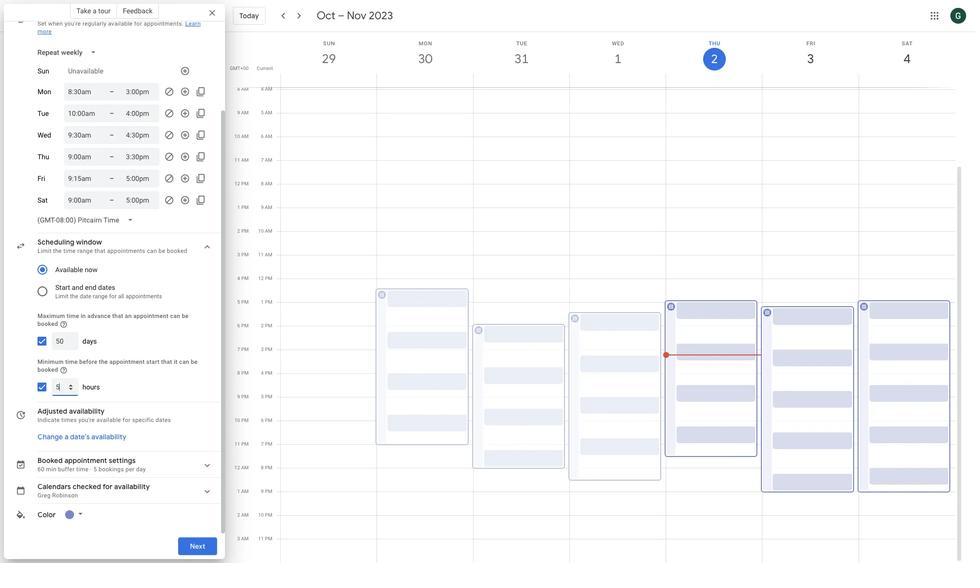 Task type: locate. For each thing, give the bounding box(es) containing it.
for left all
[[109, 293, 117, 300]]

dates inside 'adjusted availability indicate times you're available for specific dates'
[[156, 417, 171, 424]]

grid containing 29
[[229, 32, 964, 564]]

1 vertical spatial thu
[[38, 153, 49, 161]]

1 vertical spatial appointment
[[110, 359, 145, 366]]

8 am down 7 am
[[261, 181, 273, 187]]

0 horizontal spatial fri
[[38, 175, 45, 183]]

None field
[[34, 43, 104, 61], [34, 211, 141, 229], [34, 43, 104, 61], [34, 211, 141, 229]]

booked inside scheduling window limit the time range that appointments can be booked
[[167, 248, 187, 255]]

tue for tue 31
[[517, 40, 528, 47]]

0 vertical spatial range
[[77, 248, 93, 255]]

2 pm
[[237, 229, 249, 234], [261, 323, 273, 329]]

availability down 'adjusted availability indicate times you're available for specific dates'
[[92, 433, 126, 442]]

now
[[85, 266, 98, 274]]

option group
[[34, 259, 203, 303]]

be inside maximum time in advance that an appointment can be booked
[[182, 313, 189, 320]]

0 vertical spatial 8 pm
[[237, 371, 249, 376]]

11 am
[[235, 158, 249, 163], [258, 252, 273, 258]]

1 vertical spatial 4 pm
[[261, 371, 273, 376]]

– for mon
[[110, 88, 114, 96]]

29
[[322, 51, 336, 67]]

wed left "start time on wednesdays" text box
[[38, 131, 51, 139]]

wednesday, november 1 element
[[607, 48, 630, 71]]

sun inside the sun 29
[[323, 40, 335, 47]]

sun down more
[[38, 67, 49, 75]]

be inside scheduling window limit the time range that appointments can be booked
[[159, 248, 165, 255]]

date
[[80, 293, 91, 300]]

appointments right all
[[126, 293, 162, 300]]

1 horizontal spatial 9 am
[[261, 205, 273, 210]]

that inside maximum time in advance that an appointment can be booked
[[112, 313, 123, 320]]

1 vertical spatial available
[[97, 417, 121, 424]]

12
[[235, 181, 240, 187], [258, 276, 264, 281], [235, 466, 240, 471]]

availability inside button
[[92, 433, 126, 442]]

limit down scheduling
[[38, 248, 51, 255]]

change a date's availability
[[38, 433, 126, 442]]

fri
[[807, 40, 816, 47], [38, 175, 45, 183]]

sun for sun 29
[[323, 40, 335, 47]]

0 horizontal spatial 4 pm
[[237, 276, 249, 281]]

9 pm
[[237, 395, 249, 400], [261, 489, 273, 495]]

can inside scheduling window limit the time range that appointments can be booked
[[147, 248, 157, 255]]

start
[[55, 284, 70, 292]]

9
[[237, 110, 240, 116], [261, 205, 264, 210], [237, 395, 240, 400], [261, 489, 264, 495]]

0 vertical spatial 7 pm
[[237, 347, 249, 353]]

1 vertical spatial the
[[70, 293, 78, 300]]

0 horizontal spatial sat
[[38, 197, 48, 204]]

– left end time on mondays "text box"
[[110, 88, 114, 96]]

the down and
[[70, 293, 78, 300]]

range down end
[[93, 293, 108, 300]]

sat up saturday, november 4 element
[[903, 40, 914, 47]]

for down feedback 'button'
[[134, 20, 142, 27]]

Start time on Mondays text field
[[68, 86, 98, 98]]

for
[[134, 20, 142, 27], [109, 293, 117, 300], [123, 417, 131, 424], [103, 483, 113, 492]]

Start time on Wednesdays text field
[[68, 129, 98, 141]]

1 inside wed 1
[[614, 51, 621, 67]]

1 vertical spatial 6 pm
[[261, 418, 273, 424]]

end
[[85, 284, 96, 292]]

4 column header
[[859, 32, 956, 87]]

tue up the 31
[[517, 40, 528, 47]]

thu 2
[[709, 40, 721, 67]]

for left "specific" at the left
[[123, 417, 131, 424]]

31 column header
[[473, 32, 570, 87]]

tue
[[517, 40, 528, 47], [38, 110, 49, 118]]

0 vertical spatial booked
[[167, 248, 187, 255]]

mon up 30 on the left top
[[419, 40, 433, 47]]

fri 3
[[807, 40, 816, 67]]

available
[[108, 20, 133, 27], [97, 417, 121, 424]]

when
[[48, 20, 63, 27]]

1 horizontal spatial 4 pm
[[261, 371, 273, 376]]

4 am
[[261, 86, 273, 92]]

1 vertical spatial mon
[[38, 88, 51, 96]]

settings
[[109, 457, 136, 466]]

it
[[174, 359, 178, 366]]

0 horizontal spatial 7 pm
[[237, 347, 249, 353]]

a for change
[[65, 433, 68, 442]]

0 vertical spatial you're
[[65, 20, 81, 27]]

0 horizontal spatial that
[[95, 248, 106, 255]]

tue inside tue 31
[[517, 40, 528, 47]]

2 vertical spatial can
[[179, 359, 189, 366]]

2 horizontal spatial the
[[99, 359, 108, 366]]

1 vertical spatial 10 am
[[258, 229, 273, 234]]

time
[[63, 248, 76, 255], [67, 313, 79, 320], [65, 359, 78, 366], [76, 467, 89, 473]]

nov
[[347, 9, 367, 23]]

0 horizontal spatial thu
[[38, 153, 49, 161]]

0 vertical spatial 4 pm
[[237, 276, 249, 281]]

take
[[76, 7, 91, 15]]

available down tour
[[108, 20, 133, 27]]

1 vertical spatial 8 am
[[261, 181, 273, 187]]

the
[[53, 248, 62, 255], [70, 293, 78, 300], [99, 359, 108, 366]]

am
[[241, 86, 249, 92], [265, 86, 273, 92], [241, 110, 249, 116], [265, 110, 273, 116], [241, 134, 249, 139], [265, 134, 273, 139], [241, 158, 249, 163], [265, 158, 273, 163], [265, 181, 273, 187], [265, 205, 273, 210], [265, 229, 273, 234], [265, 252, 273, 258], [241, 466, 249, 471], [241, 489, 249, 495], [241, 513, 249, 519], [241, 537, 249, 542]]

saturday, november 4 element
[[897, 48, 919, 71]]

range down window
[[77, 248, 93, 255]]

0 horizontal spatial limit
[[38, 248, 51, 255]]

8 am down gmt+00
[[237, 86, 249, 92]]

0 vertical spatial 10 pm
[[235, 418, 249, 424]]

booked
[[38, 457, 63, 466]]

1 horizontal spatial that
[[112, 313, 123, 320]]

dates right "specific" at the left
[[156, 417, 171, 424]]

the for window
[[53, 248, 62, 255]]

0 horizontal spatial dates
[[98, 284, 115, 292]]

0 horizontal spatial 9 am
[[237, 110, 249, 116]]

1 horizontal spatial the
[[70, 293, 78, 300]]

appointments up "start and end dates limit the date range for all appointments"
[[107, 248, 145, 255]]

End time on Thursdays text field
[[126, 151, 156, 163]]

availability for date's
[[92, 433, 126, 442]]

10 pm up 12 am
[[235, 418, 249, 424]]

today button
[[233, 4, 266, 28]]

0 horizontal spatial 8 pm
[[237, 371, 249, 376]]

oct – nov 2023
[[317, 9, 393, 23]]

0 vertical spatial 8 am
[[237, 86, 249, 92]]

range inside "start and end dates limit the date range for all appointments"
[[93, 293, 108, 300]]

the down scheduling
[[53, 248, 62, 255]]

a
[[93, 7, 97, 15], [65, 433, 68, 442]]

sat inside 4 column header
[[903, 40, 914, 47]]

1 horizontal spatial 7 pm
[[261, 442, 273, 447]]

– left "end time on tuesdays" 'text box' at left top
[[110, 110, 114, 118]]

1 vertical spatial availability
[[92, 433, 126, 442]]

1 vertical spatial a
[[65, 433, 68, 442]]

1 horizontal spatial mon
[[419, 40, 433, 47]]

you're down take
[[65, 20, 81, 27]]

0 horizontal spatial 2 pm
[[237, 229, 249, 234]]

0 horizontal spatial a
[[65, 433, 68, 442]]

– right start time on fridays text field
[[110, 175, 114, 183]]

appointment inside minimum time before the appointment start that it can be booked
[[110, 359, 145, 366]]

thu for thu
[[38, 153, 49, 161]]

sat
[[903, 40, 914, 47], [38, 197, 48, 204]]

1 horizontal spatial dates
[[156, 417, 171, 424]]

0 horizontal spatial tue
[[38, 110, 49, 118]]

1 vertical spatial 2 pm
[[261, 323, 273, 329]]

– left end time on saturdays text box
[[110, 197, 114, 204]]

wed for wed
[[38, 131, 51, 139]]

availability up times on the bottom
[[69, 407, 105, 416]]

End time on Fridays text field
[[126, 173, 156, 185]]

set when you're regularly available for appointments.
[[38, 20, 184, 27]]

0 vertical spatial thu
[[709, 40, 721, 47]]

dates inside "start and end dates limit the date range for all appointments"
[[98, 284, 115, 292]]

limit inside scheduling window limit the time range that appointments can be booked
[[38, 248, 51, 255]]

3 column header
[[763, 32, 860, 87]]

0 horizontal spatial 9 pm
[[237, 395, 249, 400]]

11
[[235, 158, 240, 163], [258, 252, 264, 258], [235, 442, 240, 447], [258, 537, 264, 542]]

8 pm
[[237, 371, 249, 376], [261, 466, 273, 471]]

friday, november 3 element
[[800, 48, 823, 71]]

1 horizontal spatial 8 pm
[[261, 466, 273, 471]]

appointment right the an
[[133, 313, 169, 320]]

that left it on the left of page
[[161, 359, 172, 366]]

– left "end time on thursdays" text box
[[110, 153, 114, 161]]

a left 'date's'
[[65, 433, 68, 442]]

that left the an
[[112, 313, 123, 320]]

sun up 29
[[323, 40, 335, 47]]

– for tue
[[110, 110, 114, 118]]

wed up wednesday, november 1 element
[[612, 40, 625, 47]]

that inside minimum time before the appointment start that it can be booked
[[161, 359, 172, 366]]

0 vertical spatial 12 pm
[[235, 181, 249, 187]]

appointment up ·
[[65, 457, 107, 466]]

10 pm right the 2 am
[[258, 513, 273, 519]]

2 column header
[[666, 32, 763, 87]]

tue left start time on tuesdays text box
[[38, 110, 49, 118]]

unavailable
[[68, 67, 104, 75]]

0 horizontal spatial the
[[53, 248, 62, 255]]

mon for mon
[[38, 88, 51, 96]]

booked inside minimum time before the appointment start that it can be booked
[[38, 367, 58, 374]]

advance
[[87, 313, 111, 320]]

11 pm right 3 am
[[258, 537, 273, 542]]

thu up thursday, november 2, today element
[[709, 40, 721, 47]]

End time on Tuesdays text field
[[126, 108, 156, 120]]

End time on Wednesdays text field
[[126, 129, 156, 141]]

that down window
[[95, 248, 106, 255]]

sat for sat
[[38, 197, 48, 204]]

0 vertical spatial tue
[[517, 40, 528, 47]]

option group containing available now
[[34, 259, 203, 303]]

availability inside calendars checked for availability greg robinson
[[114, 483, 150, 492]]

0 horizontal spatial wed
[[38, 131, 51, 139]]

5
[[261, 110, 264, 116], [237, 300, 240, 305], [261, 395, 264, 400], [94, 467, 97, 473]]

0 vertical spatial appointments
[[107, 248, 145, 255]]

11 pm up 12 am
[[235, 442, 249, 447]]

can inside maximum time in advance that an appointment can be booked
[[170, 313, 180, 320]]

the right before
[[99, 359, 108, 366]]

0 vertical spatial wed
[[612, 40, 625, 47]]

4
[[904, 51, 911, 67], [261, 86, 264, 92], [237, 276, 240, 281], [261, 371, 264, 376]]

time left in
[[67, 313, 79, 320]]

the for time
[[99, 359, 108, 366]]

time down scheduling
[[63, 248, 76, 255]]

8 am
[[237, 86, 249, 92], [261, 181, 273, 187]]

learn
[[185, 20, 201, 27]]

0 vertical spatial 5 pm
[[237, 300, 249, 305]]

1 vertical spatial booked
[[38, 321, 58, 328]]

mon left start time on mondays text box
[[38, 88, 51, 96]]

10 pm
[[235, 418, 249, 424], [258, 513, 273, 519]]

a left tour
[[93, 7, 97, 15]]

9 am down 7 am
[[261, 205, 273, 210]]

you're up change a date's availability button
[[79, 417, 95, 424]]

availability down per
[[114, 483, 150, 492]]

0 vertical spatial can
[[147, 248, 157, 255]]

sat left start time on saturdays text box
[[38, 197, 48, 204]]

next button
[[178, 535, 217, 559]]

thu inside '2' column header
[[709, 40, 721, 47]]

4 inside sat 4
[[904, 51, 911, 67]]

0 vertical spatial appointment
[[133, 313, 169, 320]]

mon
[[419, 40, 433, 47], [38, 88, 51, 96]]

0 vertical spatial 3 pm
[[237, 252, 249, 258]]

– for sat
[[110, 197, 114, 204]]

0 vertical spatial dates
[[98, 284, 115, 292]]

5 am
[[261, 110, 273, 116]]

that for window
[[95, 248, 106, 255]]

0 vertical spatial the
[[53, 248, 62, 255]]

1 vertical spatial 10 pm
[[258, 513, 273, 519]]

appointment left the start
[[110, 359, 145, 366]]

that for time
[[161, 359, 172, 366]]

1 horizontal spatial be
[[182, 313, 189, 320]]

–
[[338, 9, 345, 23], [110, 88, 114, 96], [110, 110, 114, 118], [110, 131, 114, 139], [110, 153, 114, 161], [110, 175, 114, 183], [110, 197, 114, 204]]

grid
[[229, 32, 964, 564]]

fri inside 3 column header
[[807, 40, 816, 47]]

0 vertical spatial that
[[95, 248, 106, 255]]

be for window
[[159, 248, 165, 255]]

7 pm
[[237, 347, 249, 353], [261, 442, 273, 447]]

regularly
[[83, 20, 106, 27]]

0 horizontal spatial be
[[159, 248, 165, 255]]

thu left start time on thursdays text box
[[38, 153, 49, 161]]

the inside scheduling window limit the time range that appointments can be booked
[[53, 248, 62, 255]]

thursday, november 2, today element
[[704, 48, 726, 71]]

0 vertical spatial limit
[[38, 248, 51, 255]]

mon inside mon 30
[[419, 40, 433, 47]]

3 pm
[[237, 252, 249, 258], [261, 347, 273, 353]]

0 vertical spatial 10 am
[[235, 134, 249, 139]]

dates right end
[[98, 284, 115, 292]]

a for take
[[93, 7, 97, 15]]

fri left start time on fridays text field
[[38, 175, 45, 183]]

monday, october 30 element
[[414, 48, 437, 71]]

2 vertical spatial availability
[[114, 483, 150, 492]]

that inside scheduling window limit the time range that appointments can be booked
[[95, 248, 106, 255]]

– right "start time on wednesdays" text box
[[110, 131, 114, 139]]

0 vertical spatial a
[[93, 7, 97, 15]]

0 vertical spatial 7
[[261, 158, 264, 163]]

change
[[38, 433, 63, 442]]

booked appointment settings 60 min buffer time · 5 bookings per day
[[38, 457, 146, 473]]

1 horizontal spatial 5 pm
[[261, 395, 273, 400]]

0 vertical spatial 6 pm
[[237, 323, 249, 329]]

that
[[95, 248, 106, 255], [112, 313, 123, 320], [161, 359, 172, 366]]

can
[[147, 248, 157, 255], [170, 313, 180, 320], [179, 359, 189, 366]]

0 horizontal spatial mon
[[38, 88, 51, 96]]

1 horizontal spatial 2 pm
[[261, 323, 273, 329]]

7
[[261, 158, 264, 163], [237, 347, 240, 353], [261, 442, 264, 447]]

1 horizontal spatial a
[[93, 7, 97, 15]]

be
[[159, 248, 165, 255], [182, 313, 189, 320], [191, 359, 198, 366]]

1 vertical spatial tue
[[38, 110, 49, 118]]

0 horizontal spatial sun
[[38, 67, 49, 75]]

in
[[81, 313, 86, 320]]

1 vertical spatial can
[[170, 313, 180, 320]]

1 vertical spatial sun
[[38, 67, 49, 75]]

6 pm
[[237, 323, 249, 329], [261, 418, 273, 424]]

availability
[[69, 407, 105, 416], [92, 433, 126, 442], [114, 483, 150, 492]]

appointments inside "start and end dates limit the date range for all appointments"
[[126, 293, 162, 300]]

0 vertical spatial mon
[[419, 40, 433, 47]]

dates
[[98, 284, 115, 292], [156, 417, 171, 424]]

Start time on Saturdays text field
[[68, 195, 98, 206]]

limit down "start"
[[55, 293, 69, 300]]

9 am left 5 am
[[237, 110, 249, 116]]

1 vertical spatial 1 pm
[[261, 300, 273, 305]]

1 vertical spatial appointments
[[126, 293, 162, 300]]

available up "change a date's availability"
[[97, 417, 121, 424]]

appointment inside maximum time in advance that an appointment can be booked
[[133, 313, 169, 320]]

appointment
[[133, 313, 169, 320], [110, 359, 145, 366], [65, 457, 107, 466]]

maximum
[[38, 313, 65, 320]]

0 vertical spatial fri
[[807, 40, 816, 47]]

1 vertical spatial 3 pm
[[261, 347, 273, 353]]

1 vertical spatial be
[[182, 313, 189, 320]]

be inside minimum time before the appointment start that it can be booked
[[191, 359, 198, 366]]

all
[[118, 293, 124, 300]]

next
[[190, 543, 205, 552]]

tue for tue
[[38, 110, 49, 118]]

1 vertical spatial wed
[[38, 131, 51, 139]]

11 pm
[[235, 442, 249, 447], [258, 537, 273, 542]]

1 horizontal spatial limit
[[55, 293, 69, 300]]

time left before
[[65, 359, 78, 366]]

for down bookings
[[103, 483, 113, 492]]

time left ·
[[76, 467, 89, 473]]

2 vertical spatial the
[[99, 359, 108, 366]]

can inside minimum time before the appointment start that it can be booked
[[179, 359, 189, 366]]

1
[[614, 51, 621, 67], [237, 205, 240, 210], [261, 300, 264, 305], [237, 489, 240, 495]]

1 vertical spatial range
[[93, 293, 108, 300]]

10 am
[[235, 134, 249, 139], [258, 229, 273, 234]]

1 vertical spatial that
[[112, 313, 123, 320]]

0 horizontal spatial 11 pm
[[235, 442, 249, 447]]

fri up friday, november 3 element
[[807, 40, 816, 47]]

booked inside maximum time in advance that an appointment can be booked
[[38, 321, 58, 328]]

1 horizontal spatial thu
[[709, 40, 721, 47]]

6
[[261, 134, 264, 139], [237, 323, 240, 329], [261, 418, 264, 424]]

8
[[237, 86, 240, 92], [261, 181, 264, 187], [237, 371, 240, 376], [261, 466, 264, 471]]

the inside minimum time before the appointment start that it can be booked
[[99, 359, 108, 366]]

wed inside 1 column header
[[612, 40, 625, 47]]



Task type: describe. For each thing, give the bounding box(es) containing it.
1 horizontal spatial 11 pm
[[258, 537, 273, 542]]

0 vertical spatial available
[[108, 20, 133, 27]]

– for thu
[[110, 153, 114, 161]]

appointment inside booked appointment settings 60 min buffer time · 5 bookings per day
[[65, 457, 107, 466]]

Minimum amount of hours before the start of the appointment that it can be booked number field
[[56, 379, 75, 396]]

range inside scheduling window limit the time range that appointments can be booked
[[77, 248, 93, 255]]

time inside booked appointment settings 60 min buffer time · 5 bookings per day
[[76, 467, 89, 473]]

sat 4
[[903, 40, 914, 67]]

0 horizontal spatial 10 pm
[[235, 418, 249, 424]]

– for wed
[[110, 131, 114, 139]]

for inside "start and end dates limit the date range for all appointments"
[[109, 293, 117, 300]]

change a date's availability button
[[34, 428, 130, 446]]

time inside maximum time in advance that an appointment can be booked
[[67, 313, 79, 320]]

1 vertical spatial 9 am
[[261, 205, 273, 210]]

Start time on Thursdays text field
[[68, 151, 98, 163]]

3 am
[[237, 537, 249, 542]]

– right "oct"
[[338, 9, 345, 23]]

hours
[[82, 384, 100, 391]]

End time on Mondays text field
[[126, 86, 156, 98]]

gmt+00
[[230, 66, 249, 71]]

an
[[125, 313, 132, 320]]

2 vertical spatial 6
[[261, 418, 264, 424]]

fri for fri
[[38, 175, 45, 183]]

you're inside 'adjusted availability indicate times you're available for specific dates'
[[79, 417, 95, 424]]

2 vertical spatial 12
[[235, 466, 240, 471]]

1 horizontal spatial 3 pm
[[261, 347, 273, 353]]

1 horizontal spatial 10 am
[[258, 229, 273, 234]]

per
[[126, 467, 135, 473]]

30
[[418, 51, 432, 67]]

0 vertical spatial 9 am
[[237, 110, 249, 116]]

tuesday, october 31 element
[[511, 48, 533, 71]]

the inside "start and end dates limit the date range for all appointments"
[[70, 293, 78, 300]]

End time on Saturdays text field
[[126, 195, 156, 206]]

sat for sat 4
[[903, 40, 914, 47]]

oct
[[317, 9, 336, 23]]

1 vertical spatial 12
[[258, 276, 264, 281]]

2 am
[[237, 513, 249, 519]]

minimum time before the appointment start that it can be booked
[[38, 359, 198, 374]]

5 inside booked appointment settings 60 min buffer time · 5 bookings per day
[[94, 467, 97, 473]]

wed for wed 1
[[612, 40, 625, 47]]

– for fri
[[110, 175, 114, 183]]

0 horizontal spatial 3 pm
[[237, 252, 249, 258]]

1 horizontal spatial 12 pm
[[258, 276, 273, 281]]

0 horizontal spatial 5 pm
[[237, 300, 249, 305]]

0 vertical spatial 12
[[235, 181, 240, 187]]

adjusted
[[38, 407, 67, 416]]

0 vertical spatial 11 am
[[235, 158, 249, 163]]

1 vertical spatial 7 pm
[[261, 442, 273, 447]]

7 am
[[261, 158, 273, 163]]

adjusted availability indicate times you're available for specific dates
[[38, 407, 171, 424]]

current
[[257, 66, 273, 71]]

be for time
[[191, 359, 198, 366]]

can for window
[[147, 248, 157, 255]]

12 am
[[235, 466, 249, 471]]

0 vertical spatial 6
[[261, 134, 264, 139]]

checked
[[73, 483, 101, 492]]

Maximum days in advance that an appointment can be booked number field
[[56, 333, 75, 351]]

tue 31
[[514, 40, 529, 67]]

maximum time in advance that an appointment can be booked
[[38, 313, 189, 328]]

0 vertical spatial 1 pm
[[237, 205, 249, 210]]

sunday, october 29 element
[[318, 48, 341, 71]]

specific
[[132, 417, 154, 424]]

booked for time
[[38, 367, 58, 374]]

calendars checked for availability greg robinson
[[38, 483, 150, 500]]

1 am
[[237, 489, 249, 495]]

0 horizontal spatial 8 am
[[237, 86, 249, 92]]

wed 1
[[612, 40, 625, 67]]

for inside 'adjusted availability indicate times you're available for specific dates'
[[123, 417, 131, 424]]

color
[[38, 511, 56, 520]]

appointments inside scheduling window limit the time range that appointments can be booked
[[107, 248, 145, 255]]

start
[[146, 359, 160, 366]]

31
[[514, 51, 529, 67]]

time inside scheduling window limit the time range that appointments can be booked
[[63, 248, 76, 255]]

today
[[240, 11, 259, 20]]

fri for fri 3
[[807, 40, 816, 47]]

availability for for
[[114, 483, 150, 492]]

1 horizontal spatial 10 pm
[[258, 513, 273, 519]]

available now
[[55, 266, 98, 274]]

available inside 'adjusted availability indicate times you're available for specific dates'
[[97, 417, 121, 424]]

day
[[136, 467, 146, 473]]

calendars
[[38, 483, 71, 492]]

take a tour button
[[70, 3, 117, 19]]

times
[[61, 417, 77, 424]]

mon for mon 30
[[419, 40, 433, 47]]

1 vertical spatial 7
[[237, 347, 240, 353]]

more
[[38, 28, 52, 35]]

set
[[38, 20, 47, 27]]

29 column header
[[281, 32, 377, 87]]

0 horizontal spatial 10 am
[[235, 134, 249, 139]]

take a tour
[[76, 7, 111, 15]]

thu for thu 2
[[709, 40, 721, 47]]

availability inside 'adjusted availability indicate times you're available for specific dates'
[[69, 407, 105, 416]]

0 horizontal spatial 12 pm
[[235, 181, 249, 187]]

1 horizontal spatial 1 pm
[[261, 300, 273, 305]]

booked for window
[[167, 248, 187, 255]]

limit inside "start and end dates limit the date range for all appointments"
[[55, 293, 69, 300]]

indicate
[[38, 417, 60, 424]]

feedback
[[123, 7, 153, 15]]

1 vertical spatial 11 am
[[258, 252, 273, 258]]

1 vertical spatial 9 pm
[[261, 489, 273, 495]]

min
[[46, 467, 56, 473]]

and
[[72, 284, 83, 292]]

can for time
[[179, 359, 189, 366]]

6 am
[[261, 134, 273, 139]]

2 vertical spatial 7
[[261, 442, 264, 447]]

buffer
[[58, 467, 75, 473]]

1 vertical spatial 5 pm
[[261, 395, 273, 400]]

bookings
[[99, 467, 124, 473]]

2 inside thu 2
[[711, 51, 718, 67]]

30 column header
[[377, 32, 474, 87]]

0 horizontal spatial 6 pm
[[237, 323, 249, 329]]

scheduling
[[38, 238, 74, 247]]

mon 30
[[418, 40, 433, 67]]

·
[[90, 467, 92, 473]]

60
[[38, 467, 44, 473]]

robinson
[[52, 493, 78, 500]]

0 vertical spatial 11 pm
[[235, 442, 249, 447]]

appointments.
[[144, 20, 184, 27]]

Start time on Fridays text field
[[68, 173, 98, 185]]

for inside calendars checked for availability greg robinson
[[103, 483, 113, 492]]

1 vertical spatial 6
[[237, 323, 240, 329]]

minimum
[[38, 359, 64, 366]]

0 vertical spatial 9 pm
[[237, 395, 249, 400]]

start and end dates limit the date range for all appointments
[[55, 284, 162, 300]]

scheduling window limit the time range that appointments can be booked
[[38, 238, 187, 255]]

feedback button
[[117, 3, 159, 19]]

sun for sun
[[38, 67, 49, 75]]

before
[[79, 359, 97, 366]]

sun 29
[[322, 40, 336, 67]]

greg
[[38, 493, 51, 500]]

date's
[[70, 433, 90, 442]]

1 column header
[[570, 32, 667, 87]]

0 vertical spatial 2 pm
[[237, 229, 249, 234]]

2023
[[369, 9, 393, 23]]

window
[[76, 238, 102, 247]]

3 inside fri 3
[[807, 51, 814, 67]]

learn more
[[38, 20, 201, 35]]

learn more link
[[38, 20, 201, 35]]

days
[[82, 338, 97, 346]]

tour
[[98, 7, 111, 15]]

1 vertical spatial 8 pm
[[261, 466, 273, 471]]

Start time on Tuesdays text field
[[68, 108, 98, 120]]

available
[[55, 266, 83, 274]]

time inside minimum time before the appointment start that it can be booked
[[65, 359, 78, 366]]



Task type: vqa. For each thing, say whether or not it's contained in the screenshot.
first GMT- from right
no



